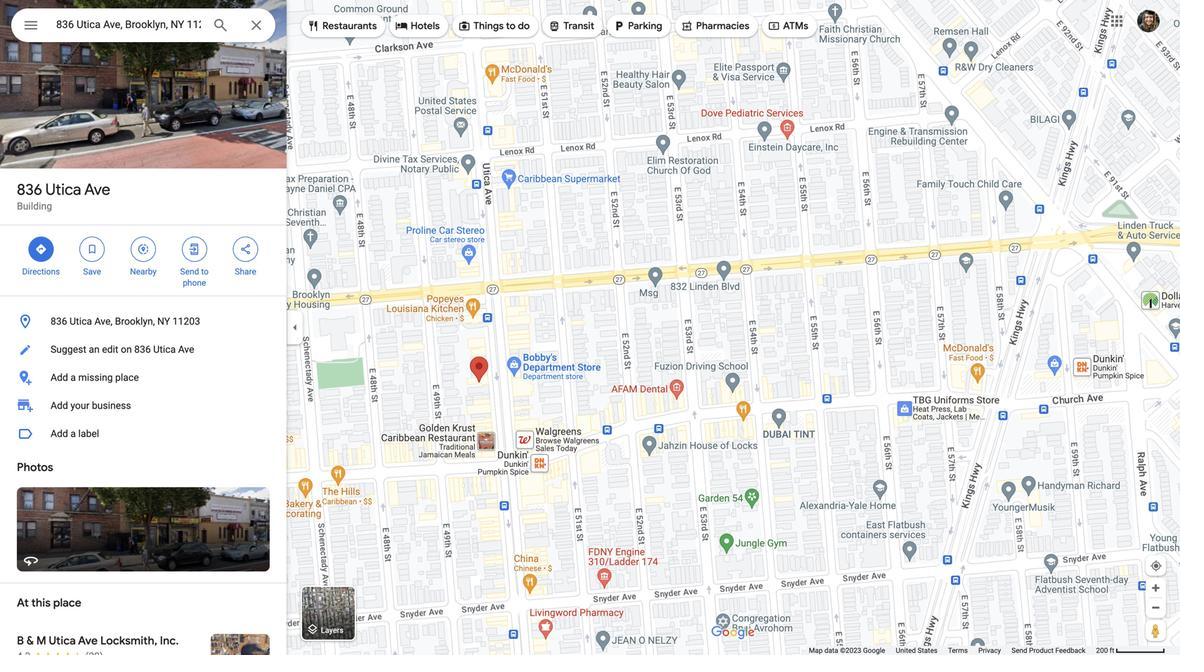 Task type: vqa. For each thing, say whether or not it's contained in the screenshot.
place within the button
yes



Task type: locate. For each thing, give the bounding box(es) containing it.
1 vertical spatial 836
[[51, 316, 67, 327]]

to
[[506, 20, 516, 32], [201, 267, 209, 277]]

none field inside the 836 utica ave, brooklyn, ny 11203 field
[[56, 16, 201, 33]]

utica inside "836 utica ave building"
[[46, 180, 81, 199]]

ave up "4.3 stars 28 reviews" "image"
[[78, 634, 98, 648]]

 pharmacies
[[681, 18, 749, 34]]

add left label
[[51, 428, 68, 440]]


[[22, 15, 39, 35]]

836 up suggest
[[51, 316, 67, 327]]

utica up "4.3 stars 28 reviews" "image"
[[49, 634, 76, 648]]

a
[[71, 372, 76, 384], [71, 428, 76, 440]]

0 horizontal spatial place
[[53, 596, 81, 610]]

836 utica ave building
[[17, 180, 110, 212]]

ave,
[[94, 316, 112, 327]]

parking
[[628, 20, 662, 32]]

ave inside button
[[178, 344, 194, 355]]

place right this
[[53, 596, 81, 610]]

0 horizontal spatial send
[[180, 267, 199, 277]]

data
[[824, 647, 838, 655]]

0 vertical spatial ave
[[84, 180, 110, 199]]

ave
[[84, 180, 110, 199], [178, 344, 194, 355], [78, 634, 98, 648]]

1 vertical spatial ave
[[178, 344, 194, 355]]

1 vertical spatial add
[[51, 400, 68, 412]]

None field
[[56, 16, 201, 33]]

brooklyn,
[[115, 316, 155, 327]]

business
[[92, 400, 131, 412]]

privacy button
[[978, 646, 1001, 655]]

0 vertical spatial place
[[115, 372, 139, 384]]

1 horizontal spatial 836
[[51, 316, 67, 327]]

footer
[[809, 646, 1096, 655]]

3 add from the top
[[51, 428, 68, 440]]

0 vertical spatial a
[[71, 372, 76, 384]]

send left product
[[1012, 647, 1027, 655]]

836 up building
[[17, 180, 42, 199]]

1 a from the top
[[71, 372, 76, 384]]

1 add from the top
[[51, 372, 68, 384]]

add for add a label
[[51, 428, 68, 440]]

send
[[180, 267, 199, 277], [1012, 647, 1027, 655]]

to left do
[[506, 20, 516, 32]]

1 vertical spatial to
[[201, 267, 209, 277]]

1 horizontal spatial to
[[506, 20, 516, 32]]

send product feedback
[[1012, 647, 1086, 655]]

ave inside "836 utica ave building"
[[84, 180, 110, 199]]

1 vertical spatial a
[[71, 428, 76, 440]]

836
[[17, 180, 42, 199], [51, 316, 67, 327], [134, 344, 151, 355]]

locksmith,
[[100, 634, 157, 648]]

2 add from the top
[[51, 400, 68, 412]]

send to phone
[[180, 267, 209, 288]]

add left your
[[51, 400, 68, 412]]

a left missing
[[71, 372, 76, 384]]

a for label
[[71, 428, 76, 440]]

add inside button
[[51, 428, 68, 440]]

on
[[121, 344, 132, 355]]

0 vertical spatial send
[[180, 267, 199, 277]]

utica down "ny"
[[153, 344, 176, 355]]

add down suggest
[[51, 372, 68, 384]]

place
[[115, 372, 139, 384], [53, 596, 81, 610]]

send for send product feedback
[[1012, 647, 1027, 655]]

send inside send to phone
[[180, 267, 199, 277]]

2 horizontal spatial 836
[[134, 344, 151, 355]]

suggest
[[51, 344, 86, 355]]

add your business
[[51, 400, 131, 412]]

0 horizontal spatial 836
[[17, 180, 42, 199]]

footer containing map data ©2023 google
[[809, 646, 1096, 655]]

836 utica ave main content
[[0, 0, 287, 655]]

ave up ""
[[84, 180, 110, 199]]


[[307, 18, 320, 34]]

product
[[1029, 647, 1054, 655]]

0 vertical spatial 836
[[17, 180, 42, 199]]

utica
[[46, 180, 81, 199], [70, 316, 92, 327], [153, 344, 176, 355], [49, 634, 76, 648]]

0 vertical spatial add
[[51, 372, 68, 384]]

2 vertical spatial ave
[[78, 634, 98, 648]]

things
[[474, 20, 504, 32]]

b & m utica ave locksmith, inc.
[[17, 634, 179, 648]]

836 inside 836 utica ave, brooklyn, ny 11203 button
[[51, 316, 67, 327]]

add inside button
[[51, 372, 68, 384]]

 things to do
[[458, 18, 530, 34]]

ny
[[157, 316, 170, 327]]

privacy
[[978, 647, 1001, 655]]

m
[[36, 634, 46, 648]]

nearby
[[130, 267, 157, 277]]

b & m utica ave locksmith, inc. link
[[0, 623, 287, 655]]

836 right on
[[134, 344, 151, 355]]

add a missing place
[[51, 372, 139, 384]]

missing
[[78, 372, 113, 384]]

0 horizontal spatial to
[[201, 267, 209, 277]]

1 vertical spatial send
[[1012, 647, 1027, 655]]

united
[[896, 647, 916, 655]]


[[137, 242, 150, 257]]

836 inside suggest an edit on 836 utica ave button
[[134, 344, 151, 355]]

send inside "button"
[[1012, 647, 1027, 655]]

2 a from the top
[[71, 428, 76, 440]]

send for send to phone
[[180, 267, 199, 277]]

an
[[89, 344, 100, 355]]

ft
[[1110, 647, 1114, 655]]

building
[[17, 201, 52, 212]]

utica up building
[[46, 180, 81, 199]]

to inside  things to do
[[506, 20, 516, 32]]


[[86, 242, 98, 257]]

to up phone in the left top of the page
[[201, 267, 209, 277]]

2 vertical spatial add
[[51, 428, 68, 440]]

2 vertical spatial 836
[[134, 344, 151, 355]]

0 vertical spatial to
[[506, 20, 516, 32]]


[[395, 18, 408, 34]]

place down on
[[115, 372, 139, 384]]

add your business link
[[0, 392, 287, 420]]

a left label
[[71, 428, 76, 440]]

1 horizontal spatial place
[[115, 372, 139, 384]]

ave down 11203 on the top left of the page
[[178, 344, 194, 355]]

a inside button
[[71, 428, 76, 440]]

add
[[51, 372, 68, 384], [51, 400, 68, 412], [51, 428, 68, 440]]

200 ft
[[1096, 647, 1114, 655]]

 parking
[[613, 18, 662, 34]]

 button
[[11, 8, 51, 45]]

united states
[[896, 647, 938, 655]]

 restaurants
[[307, 18, 377, 34]]

states
[[918, 647, 938, 655]]


[[681, 18, 693, 34]]

1 horizontal spatial send
[[1012, 647, 1027, 655]]

map
[[809, 647, 823, 655]]

&
[[27, 634, 34, 648]]

836 inside "836 utica ave building"
[[17, 180, 42, 199]]

send up phone in the left top of the page
[[180, 267, 199, 277]]

utica left ave,
[[70, 316, 92, 327]]

a inside button
[[71, 372, 76, 384]]

your
[[71, 400, 89, 412]]

200
[[1096, 647, 1108, 655]]

836 for ave,
[[51, 316, 67, 327]]

add a label
[[51, 428, 99, 440]]



Task type: describe. For each thing, give the bounding box(es) containing it.
4.3 stars 28 reviews image
[[17, 650, 103, 655]]


[[613, 18, 625, 34]]

add for add a missing place
[[51, 372, 68, 384]]

200 ft button
[[1096, 647, 1165, 655]]

 search field
[[11, 8, 275, 45]]

 hotels
[[395, 18, 440, 34]]

terms button
[[948, 646, 968, 655]]

this
[[31, 596, 51, 610]]

google account: giulia masi  
(giulia.masi@adept.ai) image
[[1137, 10, 1160, 32]]

add a missing place button
[[0, 364, 287, 392]]

 transit
[[548, 18, 594, 34]]

at this place
[[17, 596, 81, 610]]

1 vertical spatial place
[[53, 596, 81, 610]]


[[458, 18, 471, 34]]

inc.
[[160, 634, 179, 648]]

layers
[[321, 626, 343, 635]]

map data ©2023 google
[[809, 647, 885, 655]]

save
[[83, 267, 101, 277]]

836 utica ave, brooklyn, ny 11203 button
[[0, 308, 287, 336]]

send product feedback button
[[1012, 646, 1086, 655]]

 atms
[[768, 18, 808, 34]]

directions
[[22, 267, 60, 277]]

footer inside 'google maps' 'element'
[[809, 646, 1096, 655]]

google
[[863, 647, 885, 655]]

to inside send to phone
[[201, 267, 209, 277]]

feedback
[[1055, 647, 1086, 655]]

at
[[17, 596, 29, 610]]

label
[[78, 428, 99, 440]]

united states button
[[896, 646, 938, 655]]


[[188, 242, 201, 257]]

836 utica ave, brooklyn, ny 11203
[[51, 316, 200, 327]]

from your device image
[[1150, 560, 1163, 572]]

edit
[[102, 344, 118, 355]]

place inside button
[[115, 372, 139, 384]]


[[35, 242, 47, 257]]

google maps element
[[0, 0, 1180, 655]]


[[768, 18, 780, 34]]

do
[[518, 20, 530, 32]]

terms
[[948, 647, 968, 655]]

836 Utica Ave, Brooklyn, NY 11203 field
[[11, 8, 275, 42]]

zoom out image
[[1151, 603, 1161, 613]]

add for add your business
[[51, 400, 68, 412]]

phone
[[183, 278, 206, 288]]

hotels
[[411, 20, 440, 32]]

a for missing
[[71, 372, 76, 384]]

zoom in image
[[1151, 583, 1161, 594]]

transit
[[564, 20, 594, 32]]

share
[[235, 267, 256, 277]]

suggest an edit on 836 utica ave button
[[0, 336, 287, 364]]

actions for 836 utica ave region
[[0, 225, 287, 296]]

11203
[[173, 316, 200, 327]]

836 for ave
[[17, 180, 42, 199]]

restaurants
[[322, 20, 377, 32]]


[[239, 242, 252, 257]]

photos
[[17, 460, 53, 475]]


[[548, 18, 561, 34]]

add a label button
[[0, 420, 287, 448]]

show street view coverage image
[[1146, 620, 1166, 641]]

b
[[17, 634, 24, 648]]

suggest an edit on 836 utica ave
[[51, 344, 194, 355]]

pharmacies
[[696, 20, 749, 32]]

collapse side panel image
[[287, 320, 303, 335]]

atms
[[783, 20, 808, 32]]

©2023
[[840, 647, 861, 655]]



